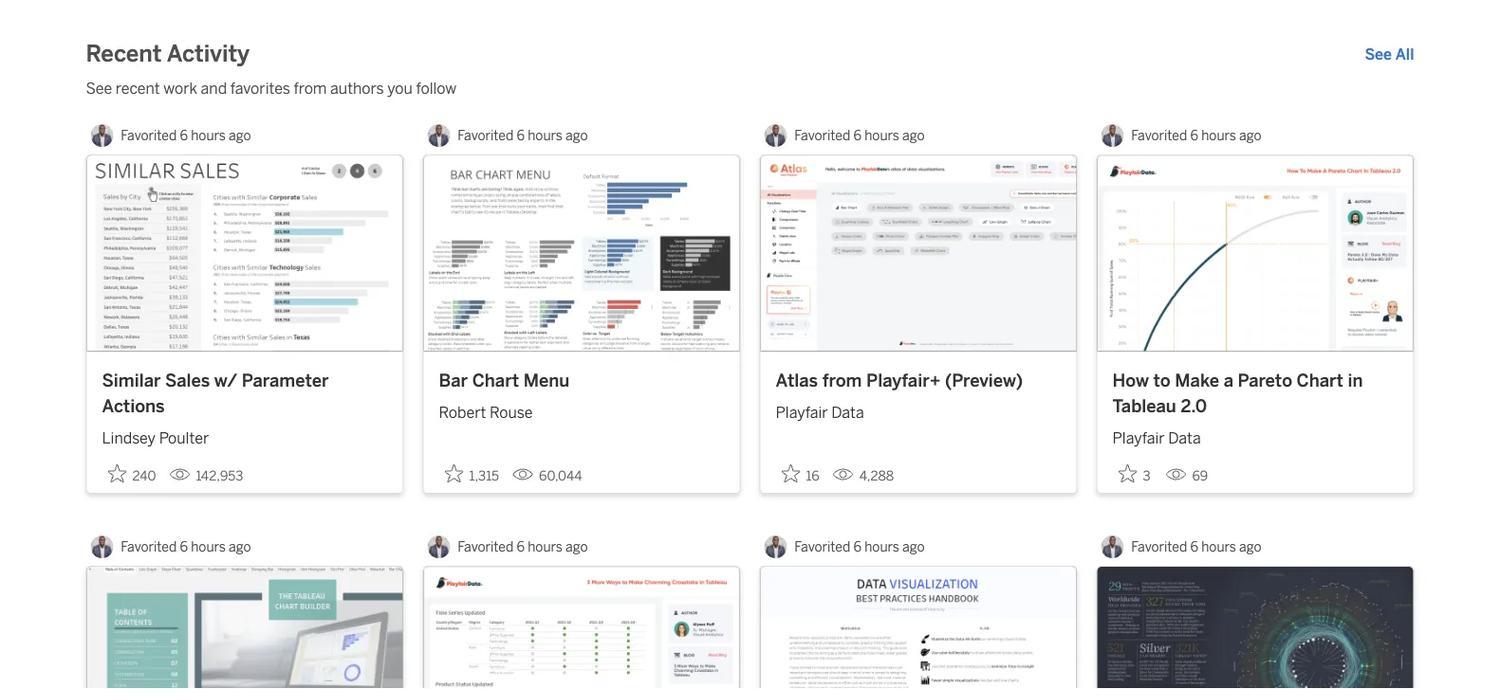 Task type: describe. For each thing, give the bounding box(es) containing it.
bar
[[439, 370, 468, 391]]

pareto
[[1238, 370, 1293, 391]]

playfair data for from
[[776, 404, 864, 422]]

favorites
[[230, 79, 290, 97]]

see for see all
[[1365, 45, 1392, 63]]

1 chart from the left
[[472, 370, 519, 391]]

and
[[201, 79, 227, 97]]

tableau
[[1113, 396, 1177, 417]]

playfair+
[[867, 370, 941, 391]]

recent activity heading
[[86, 39, 250, 69]]

to
[[1153, 370, 1171, 391]]

actions
[[102, 396, 165, 417]]

follow
[[416, 79, 457, 97]]

Add Favorite button
[[776, 459, 825, 490]]

see recent work and favorites from authors you follow element
[[86, 77, 1414, 100]]

menu
[[524, 370, 570, 391]]

add favorite button for similar sales w/ parameter actions
[[102, 459, 162, 490]]

see for see recent work and favorites from authors you follow
[[86, 79, 112, 97]]

69 views element
[[1158, 461, 1216, 492]]

from inside atlas from playfair+ (preview) link
[[822, 370, 862, 391]]

playfair data link for a
[[1113, 420, 1398, 450]]

make
[[1175, 370, 1219, 391]]

work
[[163, 79, 197, 97]]

see all link
[[1365, 43, 1414, 65]]

robert
[[439, 404, 486, 422]]

activity
[[167, 40, 250, 67]]

see all
[[1365, 45, 1414, 63]]

recent
[[86, 40, 162, 67]]

16
[[806, 468, 820, 484]]

w/
[[214, 370, 237, 391]]

how to make a pareto chart in tableau 2.0 link
[[1113, 368, 1398, 420]]

atlas
[[776, 370, 818, 391]]

tich mabiza image for bar chart menu
[[427, 124, 450, 147]]

add favorite button for bar chart menu
[[439, 459, 505, 490]]

poulter
[[159, 430, 209, 448]]

69
[[1192, 468, 1208, 484]]

authors
[[330, 79, 384, 97]]

4,288 views element
[[825, 461, 902, 492]]

playfair for atlas from playfair+ (preview)
[[776, 404, 828, 422]]

robert rouse link
[[439, 394, 725, 424]]

you
[[387, 79, 413, 97]]

lindsey
[[102, 430, 156, 448]]

similar sales w/ parameter actions
[[102, 370, 329, 417]]



Task type: vqa. For each thing, say whether or not it's contained in the screenshot.
20,048 Views element
no



Task type: locate. For each thing, give the bounding box(es) containing it.
0 horizontal spatial data
[[831, 404, 864, 422]]

similar
[[102, 370, 161, 391]]

240
[[132, 468, 156, 484]]

142,953 views element
[[162, 461, 251, 492]]

chart left 'in'
[[1297, 370, 1344, 391]]

1 horizontal spatial chart
[[1297, 370, 1344, 391]]

playfair for how to make a pareto chart in tableau 2.0
[[1113, 430, 1165, 448]]

1 horizontal spatial playfair data
[[1113, 430, 1201, 448]]

1 horizontal spatial add favorite button
[[439, 459, 505, 490]]

how to make a pareto chart in tableau 2.0
[[1113, 370, 1363, 417]]

1 horizontal spatial see
[[1365, 45, 1392, 63]]

0 horizontal spatial add favorite button
[[102, 459, 162, 490]]

add favorite button down robert
[[439, 459, 505, 490]]

Add Favorite button
[[102, 459, 162, 490], [439, 459, 505, 490]]

see left recent
[[86, 79, 112, 97]]

142,953
[[196, 468, 243, 484]]

(preview)
[[945, 370, 1023, 391]]

ago
[[229, 128, 251, 143], [566, 128, 588, 143], [903, 128, 925, 143], [1239, 128, 1262, 143], [229, 539, 251, 555], [566, 539, 588, 555], [903, 539, 925, 555], [1239, 539, 1262, 555]]

atlas from playfair+ (preview) link
[[776, 368, 1061, 394]]

from inside the see recent work and favorites from authors you follow element
[[294, 79, 327, 97]]

2.0
[[1181, 396, 1207, 417]]

recent
[[116, 79, 160, 97]]

bar chart menu
[[439, 370, 570, 391]]

1 vertical spatial playfair data
[[1113, 430, 1201, 448]]

playfair down atlas
[[776, 404, 828, 422]]

tich mabiza image for atlas from playfair+ (preview)
[[764, 124, 787, 147]]

recent activity
[[86, 40, 250, 67]]

how
[[1113, 370, 1149, 391]]

see left all
[[1365, 45, 1392, 63]]

1 horizontal spatial tich mabiza image
[[764, 124, 787, 147]]

0 vertical spatial see
[[1365, 45, 1392, 63]]

favorited
[[121, 128, 177, 143], [458, 128, 514, 143], [795, 128, 851, 143], [1131, 128, 1187, 143], [121, 539, 177, 555], [458, 539, 514, 555], [795, 539, 851, 555], [1131, 539, 1187, 555]]

6
[[180, 128, 188, 143], [517, 128, 525, 143], [854, 128, 862, 143], [1190, 128, 1199, 143], [180, 539, 188, 555], [517, 539, 525, 555], [854, 539, 862, 555], [1190, 539, 1199, 555]]

3
[[1143, 468, 1151, 484]]

0 vertical spatial playfair data
[[776, 404, 864, 422]]

tich mabiza image down follow
[[427, 124, 450, 147]]

0 vertical spatial data
[[831, 404, 864, 422]]

add favorite button down the lindsey
[[102, 459, 162, 490]]

data down the atlas from playfair+ (preview)
[[831, 404, 864, 422]]

tich mabiza image down the see recent work and favorites from authors you follow element
[[764, 124, 787, 147]]

1 add favorite button from the left
[[102, 459, 162, 490]]

chart inside "how to make a pareto chart in tableau 2.0"
[[1297, 370, 1344, 391]]

robert rouse
[[439, 404, 533, 422]]

60,044
[[539, 468, 582, 484]]

lindsey poulter
[[102, 430, 209, 448]]

chart
[[472, 370, 519, 391], [1297, 370, 1344, 391]]

1,315
[[469, 468, 499, 484]]

4,288
[[859, 468, 894, 484]]

see
[[1365, 45, 1392, 63], [86, 79, 112, 97]]

see recent work and favorites from authors you follow
[[86, 79, 457, 97]]

chart up robert rouse on the left of page
[[472, 370, 519, 391]]

all
[[1396, 45, 1414, 63]]

2 horizontal spatial tich mabiza image
[[1101, 536, 1124, 559]]

add favorite button containing 240
[[102, 459, 162, 490]]

0 vertical spatial playfair
[[776, 404, 828, 422]]

0 horizontal spatial see
[[86, 79, 112, 97]]

tich mabiza image
[[427, 124, 450, 147], [764, 124, 787, 147], [1101, 536, 1124, 559]]

from
[[294, 79, 327, 97], [822, 370, 862, 391]]

playfair data down atlas
[[776, 404, 864, 422]]

sales
[[165, 370, 210, 391]]

data
[[831, 404, 864, 422], [1168, 430, 1201, 448]]

similar sales w/ parameter actions link
[[102, 368, 388, 420]]

data for to
[[1168, 430, 1201, 448]]

in
[[1348, 370, 1363, 391]]

0 vertical spatial from
[[294, 79, 327, 97]]

playfair data down tableau
[[1113, 430, 1201, 448]]

playfair down tableau
[[1113, 430, 1165, 448]]

0 horizontal spatial playfair data
[[776, 404, 864, 422]]

lindsey poulter link
[[102, 420, 388, 450]]

playfair
[[776, 404, 828, 422], [1113, 430, 1165, 448]]

hours
[[191, 128, 226, 143], [528, 128, 563, 143], [865, 128, 900, 143], [1202, 128, 1236, 143], [191, 539, 226, 555], [528, 539, 563, 555], [865, 539, 900, 555], [1202, 539, 1236, 555]]

1 horizontal spatial from
[[822, 370, 862, 391]]

add favorite button containing 1,315
[[439, 459, 505, 490]]

0 horizontal spatial playfair
[[776, 404, 828, 422]]

data for from
[[831, 404, 864, 422]]

2 add favorite button from the left
[[439, 459, 505, 490]]

1 vertical spatial see
[[86, 79, 112, 97]]

1 vertical spatial data
[[1168, 430, 1201, 448]]

1 horizontal spatial data
[[1168, 430, 1201, 448]]

playfair data link
[[776, 394, 1061, 424], [1113, 420, 1398, 450]]

from right atlas
[[822, 370, 862, 391]]

2 chart from the left
[[1297, 370, 1344, 391]]

1 vertical spatial playfair
[[1113, 430, 1165, 448]]

0 horizontal spatial from
[[294, 79, 327, 97]]

atlas from playfair+ (preview)
[[776, 370, 1023, 391]]

data down 2.0
[[1168, 430, 1201, 448]]

1 horizontal spatial playfair data link
[[1113, 420, 1398, 450]]

parameter
[[242, 370, 329, 391]]

see all recent activity element
[[1365, 43, 1414, 65]]

playfair data
[[776, 404, 864, 422], [1113, 430, 1201, 448]]

from left authors on the top
[[294, 79, 327, 97]]

a
[[1224, 370, 1234, 391]]

rouse
[[490, 404, 533, 422]]

playfair data link down "how to make a pareto chart in tableau 2.0"
[[1113, 420, 1398, 450]]

tich mabiza image
[[90, 124, 113, 147], [1101, 124, 1124, 147], [90, 536, 113, 559], [427, 536, 450, 559], [764, 536, 787, 559]]

playfair data link for (preview)
[[776, 394, 1061, 424]]

playfair data for to
[[1113, 430, 1201, 448]]

0 horizontal spatial tich mabiza image
[[427, 124, 450, 147]]

0 horizontal spatial chart
[[472, 370, 519, 391]]

workbook thumbnail image
[[87, 156, 403, 352], [424, 156, 740, 352], [761, 156, 1077, 352], [1097, 156, 1414, 352], [87, 567, 403, 690], [424, 567, 740, 690], [761, 567, 1077, 690], [1097, 567, 1414, 690]]

playfair data link down playfair+
[[776, 394, 1061, 424]]

tich mabiza image down 3 button
[[1101, 536, 1124, 559]]

favorited 6 hours ago
[[121, 128, 251, 143], [458, 128, 588, 143], [795, 128, 925, 143], [1131, 128, 1262, 143], [121, 539, 251, 555], [458, 539, 588, 555], [795, 539, 925, 555], [1131, 539, 1262, 555]]

Add Favorite button
[[1113, 459, 1158, 490]]

60,044 views element
[[505, 461, 590, 492]]

1 horizontal spatial playfair
[[1113, 430, 1165, 448]]

0 horizontal spatial playfair data link
[[776, 394, 1061, 424]]

bar chart menu link
[[439, 368, 725, 394]]

1 vertical spatial from
[[822, 370, 862, 391]]



